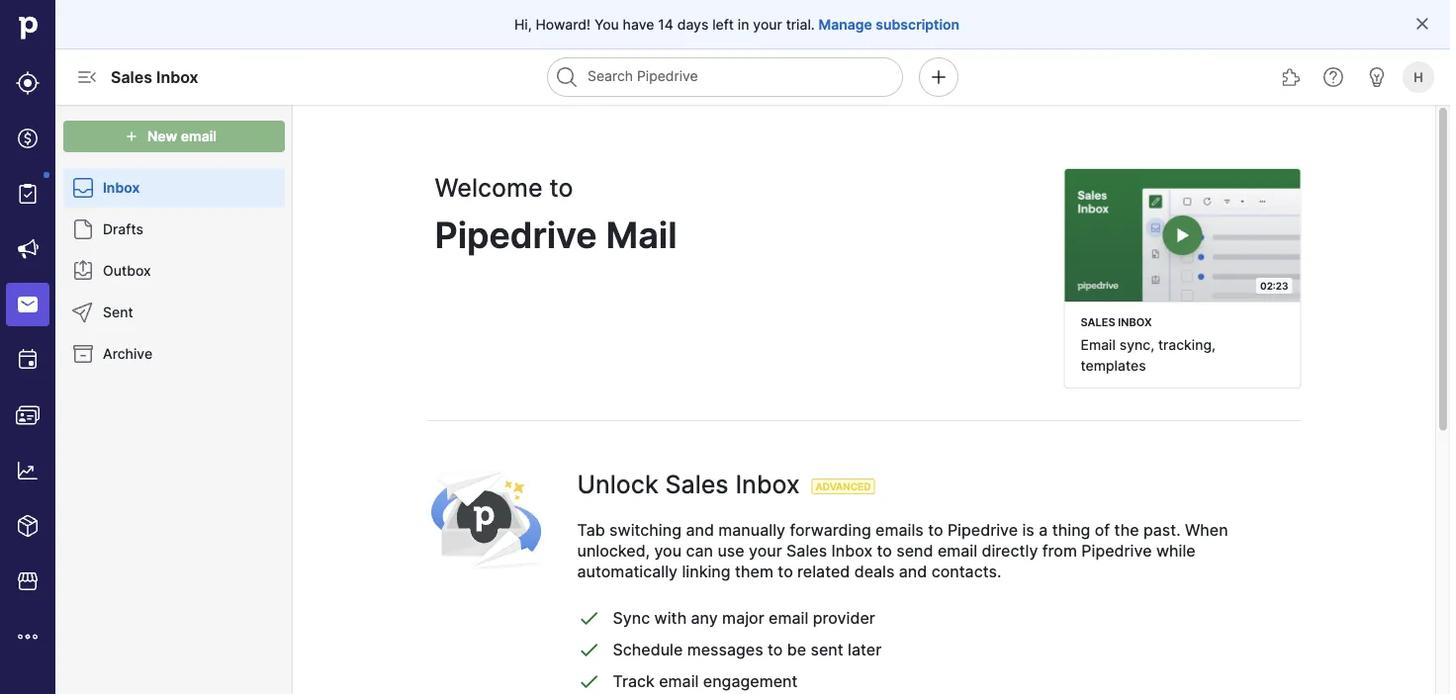 Task type: locate. For each thing, give the bounding box(es) containing it.
any
[[691, 608, 718, 628]]

2 horizontal spatial email
[[938, 542, 978, 561]]

outbox
[[103, 263, 151, 280]]

sales up can
[[666, 470, 729, 500]]

2 color secondary image from the top
[[71, 301, 95, 325]]

color secondary image inside sent 'link'
[[71, 301, 95, 325]]

contacts.
[[932, 562, 1002, 582]]

0 vertical spatial color secondary image
[[71, 218, 95, 241]]

sales
[[1081, 316, 1116, 329]]

0 vertical spatial email
[[938, 542, 978, 561]]

h
[[1414, 69, 1424, 85]]

color secondary image for outbox
[[71, 259, 95, 283]]

products image
[[16, 515, 40, 538]]

tab switching and manually forwarding emails to pipedrive is a thing of the past. when unlocked, you can use your sales inbox to send email directly from pipedrive while automatically linking them to related deals and contacts.
[[577, 521, 1229, 582]]

pipedrive down the welcome to in the top of the page
[[435, 214, 597, 257]]

1 vertical spatial and
[[899, 562, 928, 582]]

2 vertical spatial sales
[[787, 542, 827, 561]]

the
[[1115, 521, 1140, 540]]

menu item
[[0, 277, 55, 333]]

send
[[897, 542, 934, 561]]

pipedrive mail
[[435, 214, 678, 257]]

unlocked,
[[577, 542, 650, 561]]

track
[[613, 672, 655, 691]]

email up contacts.
[[938, 542, 978, 561]]

1 color positive image from the top
[[577, 638, 601, 662]]

0 horizontal spatial sales
[[111, 67, 152, 87]]

subscription
[[876, 16, 960, 33]]

color positive image left track
[[577, 670, 601, 694]]

sync
[[613, 608, 650, 628]]

switching
[[610, 521, 682, 540]]

2 color secondary image from the top
[[71, 259, 95, 283]]

color secondary image left drafts
[[71, 218, 95, 241]]

sales assistant image
[[1366, 65, 1389, 89]]

menu toggle image
[[75, 65, 99, 89]]

and down the send
[[899, 562, 928, 582]]

2 color positive image from the top
[[577, 670, 601, 694]]

pipedrive down the in the right of the page
[[1082, 542, 1152, 561]]

color secondary image
[[71, 218, 95, 241], [71, 259, 95, 283], [71, 342, 95, 366]]

sent link
[[63, 293, 285, 333]]

can
[[686, 542, 714, 561]]

color secondary image inside archive link
[[71, 342, 95, 366]]

hi, howard! you have 14 days left in your  trial. manage subscription
[[515, 16, 960, 33]]

messages
[[687, 640, 764, 659]]

0 horizontal spatial pipedrive
[[435, 214, 597, 257]]

thing
[[1053, 521, 1091, 540]]

3 color secondary image from the top
[[71, 342, 95, 366]]

manually
[[719, 521, 786, 540]]

drafts link
[[63, 210, 285, 249]]

directly
[[982, 542, 1039, 561]]

inbox down forwarding
[[832, 542, 873, 561]]

sent
[[811, 640, 844, 659]]

trial.
[[786, 16, 815, 33]]

color positive image
[[577, 638, 601, 662], [577, 670, 601, 694]]

color secondary image inside drafts link
[[71, 218, 95, 241]]

later
[[848, 640, 882, 659]]

engagement
[[703, 672, 798, 691]]

14
[[658, 16, 674, 33]]

inbox up drafts
[[103, 180, 140, 196]]

major
[[723, 608, 765, 628]]

color undefined image
[[16, 182, 40, 206]]

email up be
[[769, 608, 809, 628]]

1 color secondary image from the top
[[71, 218, 95, 241]]

quick add image
[[927, 65, 951, 89]]

0 vertical spatial pipedrive
[[435, 214, 597, 257]]

manage
[[819, 16, 873, 33]]

inbox link
[[63, 168, 285, 208]]

1 vertical spatial color positive image
[[577, 670, 601, 694]]

1 color secondary image from the top
[[71, 176, 95, 200]]

sync with any major email provider
[[613, 608, 876, 628]]

inbox right menu toggle icon
[[156, 67, 199, 87]]

your up them
[[749, 542, 782, 561]]

inbox
[[156, 67, 199, 87], [103, 180, 140, 196], [736, 470, 800, 500], [832, 542, 873, 561]]

color secondary image inside inbox link
[[71, 176, 95, 200]]

have
[[623, 16, 655, 33]]

color secondary image
[[71, 176, 95, 200], [71, 301, 95, 325]]

forwarding
[[790, 521, 872, 540]]

pipedrive
[[435, 214, 597, 257], [948, 521, 1018, 540], [1082, 542, 1152, 561]]

sales up related on the right bottom
[[787, 542, 827, 561]]

email down schedule
[[659, 672, 699, 691]]

0 horizontal spatial email
[[659, 672, 699, 691]]

your
[[753, 16, 783, 33], [749, 542, 782, 561]]

1 vertical spatial email
[[769, 608, 809, 628]]

marketplace image
[[16, 570, 40, 594]]

welcome to
[[435, 173, 573, 203]]

left
[[713, 16, 734, 33]]

1 horizontal spatial pipedrive
[[948, 521, 1018, 540]]

howard!
[[536, 16, 591, 33]]

0 vertical spatial color secondary image
[[71, 176, 95, 200]]

sales inbox image
[[16, 293, 40, 317]]

archive link
[[63, 334, 285, 374]]

email
[[938, 542, 978, 561], [769, 608, 809, 628], [659, 672, 699, 691]]

sales
[[111, 67, 152, 87], [666, 470, 729, 500], [787, 542, 827, 561]]

use
[[718, 542, 745, 561]]

2 horizontal spatial pipedrive
[[1082, 542, 1152, 561]]

color secondary image right color undefined image
[[71, 176, 95, 200]]

1 vertical spatial sales
[[666, 470, 729, 500]]

schedule messages to be sent later
[[613, 640, 882, 659]]

color positive image down color positive icon
[[577, 638, 601, 662]]

deals image
[[16, 127, 40, 150]]

1 horizontal spatial and
[[899, 562, 928, 582]]

contacts image
[[16, 404, 40, 428]]

1 vertical spatial your
[[749, 542, 782, 561]]

1 horizontal spatial email
[[769, 608, 809, 628]]

0 vertical spatial color positive image
[[577, 638, 601, 662]]

and
[[686, 521, 714, 540], [899, 562, 928, 582]]

2 vertical spatial email
[[659, 672, 699, 691]]

to
[[550, 173, 573, 203], [928, 521, 944, 540], [877, 542, 893, 561], [778, 562, 793, 582], [768, 640, 783, 659]]

email inside tab switching and manually forwarding emails to pipedrive is a thing of the past. when unlocked, you can use your sales inbox to send email directly from pipedrive while automatically linking them to related deals and contacts.
[[938, 542, 978, 561]]

2 vertical spatial pipedrive
[[1082, 542, 1152, 561]]

1 vertical spatial color secondary image
[[71, 301, 95, 325]]

and up can
[[686, 521, 714, 540]]

1 horizontal spatial sales
[[666, 470, 729, 500]]

2 vertical spatial color secondary image
[[71, 342, 95, 366]]

1 vertical spatial color secondary image
[[71, 259, 95, 283]]

0 vertical spatial sales
[[111, 67, 152, 87]]

is
[[1023, 521, 1035, 540]]

to left be
[[768, 640, 783, 659]]

0 vertical spatial and
[[686, 521, 714, 540]]

tracking,
[[1159, 336, 1216, 353]]

1 vertical spatial pipedrive
[[948, 521, 1018, 540]]

color secondary image for archive
[[71, 342, 95, 366]]

sales right menu toggle icon
[[111, 67, 152, 87]]

h button
[[1399, 57, 1439, 97]]

hi,
[[515, 16, 532, 33]]

home image
[[13, 13, 43, 43]]

menu
[[0, 0, 55, 695]]

color secondary image left the outbox
[[71, 259, 95, 283]]

color secondary image left 'archive'
[[71, 342, 95, 366]]

your right in
[[753, 16, 783, 33]]

color secondary image left sent
[[71, 301, 95, 325]]

color secondary image inside the outbox link
[[71, 259, 95, 283]]

inbox
[[1119, 316, 1152, 329]]

color positive image for track
[[577, 670, 601, 694]]

pipedrive up directly
[[948, 521, 1018, 540]]

2 horizontal spatial sales
[[787, 542, 827, 561]]

automatically
[[577, 562, 678, 582]]



Task type: vqa. For each thing, say whether or not it's contained in the screenshot.
RELATED
yes



Task type: describe. For each thing, give the bounding box(es) containing it.
to right them
[[778, 562, 793, 582]]

unlock sales inbox
[[577, 470, 800, 500]]

archive
[[103, 346, 152, 363]]

welcome
[[435, 173, 543, 203]]

color positive image
[[577, 607, 601, 630]]

be
[[788, 640, 807, 659]]

Search Pipedrive field
[[547, 57, 904, 97]]

0 horizontal spatial and
[[686, 521, 714, 540]]

manage subscription link
[[819, 14, 960, 34]]

your inside tab switching and manually forwarding emails to pipedrive is a thing of the past. when unlocked, you can use your sales inbox to send email directly from pipedrive while automatically linking them to related deals and contacts.
[[749, 542, 782, 561]]

to up deals
[[877, 542, 893, 561]]

a
[[1039, 521, 1048, 540]]

leads image
[[16, 71, 40, 95]]

linking
[[682, 562, 731, 582]]

from
[[1043, 542, 1078, 561]]

them
[[735, 562, 774, 582]]

color positive image for schedule
[[577, 638, 601, 662]]

inbox up manually
[[736, 470, 800, 500]]

unlock
[[577, 470, 659, 500]]

sales inbox email sync, tracking, templates
[[1081, 316, 1216, 374]]

schedule
[[613, 640, 683, 659]]

sales inbox image
[[1065, 169, 1301, 302]]

sales inside tab switching and manually forwarding emails to pipedrive is a thing of the past. when unlocked, you can use your sales inbox to send email directly from pipedrive while automatically linking them to related deals and contacts.
[[787, 542, 827, 561]]

with
[[655, 608, 687, 628]]

insights image
[[16, 459, 40, 483]]

while
[[1157, 542, 1196, 561]]

of
[[1095, 521, 1111, 540]]

related
[[798, 562, 850, 582]]

color secondary image for drafts
[[71, 218, 95, 241]]

tab
[[577, 521, 605, 540]]

sales inbox
[[111, 67, 199, 87]]

quick help image
[[1322, 65, 1346, 89]]

track email engagement
[[613, 672, 798, 691]]

inbox inside tab switching and manually forwarding emails to pipedrive is a thing of the past. when unlocked, you can use your sales inbox to send email directly from pipedrive while automatically linking them to related deals and contacts.
[[832, 542, 873, 561]]

to up the send
[[928, 521, 944, 540]]

outbox link
[[63, 251, 285, 291]]

more image
[[16, 625, 40, 649]]

you
[[655, 542, 682, 561]]

deals
[[855, 562, 895, 582]]

0 vertical spatial your
[[753, 16, 783, 33]]

mail
[[606, 214, 678, 257]]

you
[[595, 16, 619, 33]]

templates
[[1081, 357, 1147, 374]]

color secondary image for sent
[[71, 301, 95, 325]]

sync,
[[1120, 336, 1155, 353]]

color secondary image for inbox
[[71, 176, 95, 200]]

days
[[678, 16, 709, 33]]

to up pipedrive mail
[[550, 173, 573, 203]]

drafts
[[103, 221, 143, 238]]

in
[[738, 16, 750, 33]]

email
[[1081, 336, 1116, 353]]

activities image
[[16, 348, 40, 372]]

sent
[[103, 304, 133, 321]]

campaigns image
[[16, 238, 40, 261]]

when
[[1185, 521, 1229, 540]]

provider
[[813, 608, 876, 628]]

color primary image
[[1415, 16, 1431, 32]]

emails
[[876, 521, 924, 540]]

past.
[[1144, 521, 1181, 540]]



